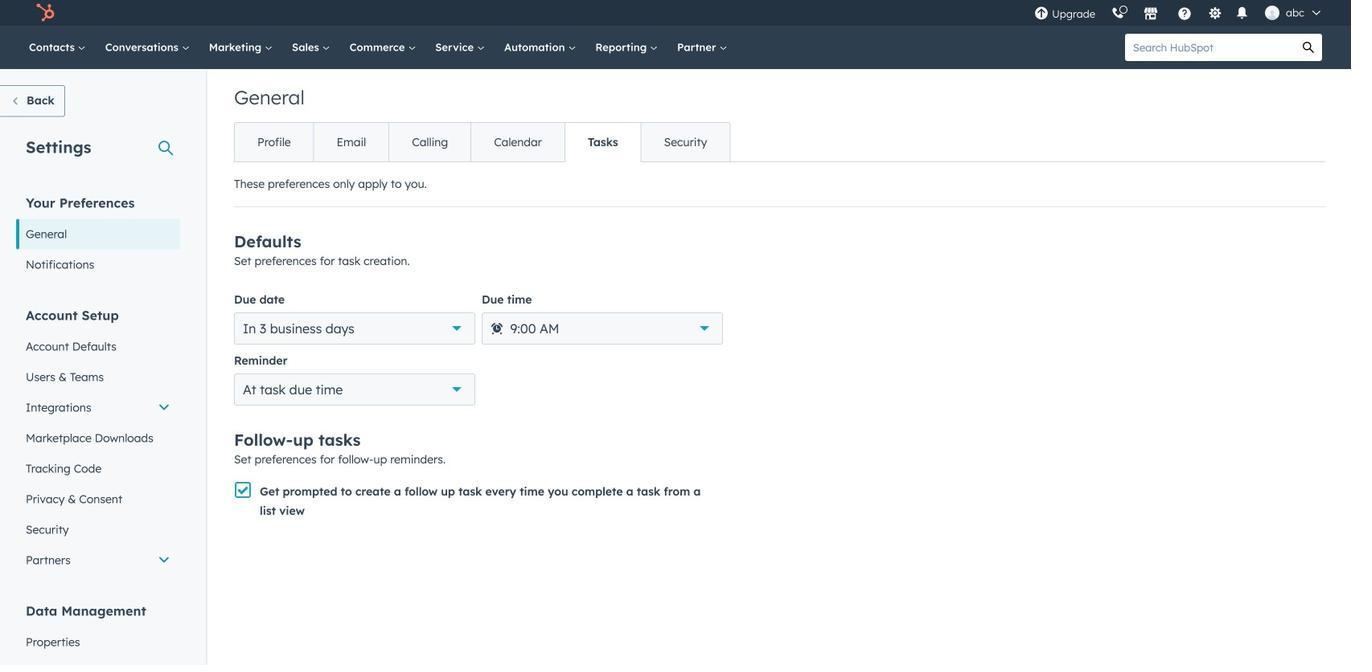 Task type: vqa. For each thing, say whether or not it's contained in the screenshot.
MENU
yes



Task type: describe. For each thing, give the bounding box(es) containing it.
garebear orlando image
[[1265, 6, 1280, 20]]

marketplaces image
[[1144, 7, 1158, 22]]

account setup element
[[16, 307, 180, 576]]

data management element
[[16, 603, 180, 666]]

Search HubSpot search field
[[1125, 34, 1295, 61]]



Task type: locate. For each thing, give the bounding box(es) containing it.
menu
[[1026, 0, 1332, 26]]

navigation
[[234, 122, 731, 162]]

your preferences element
[[16, 194, 180, 280]]



